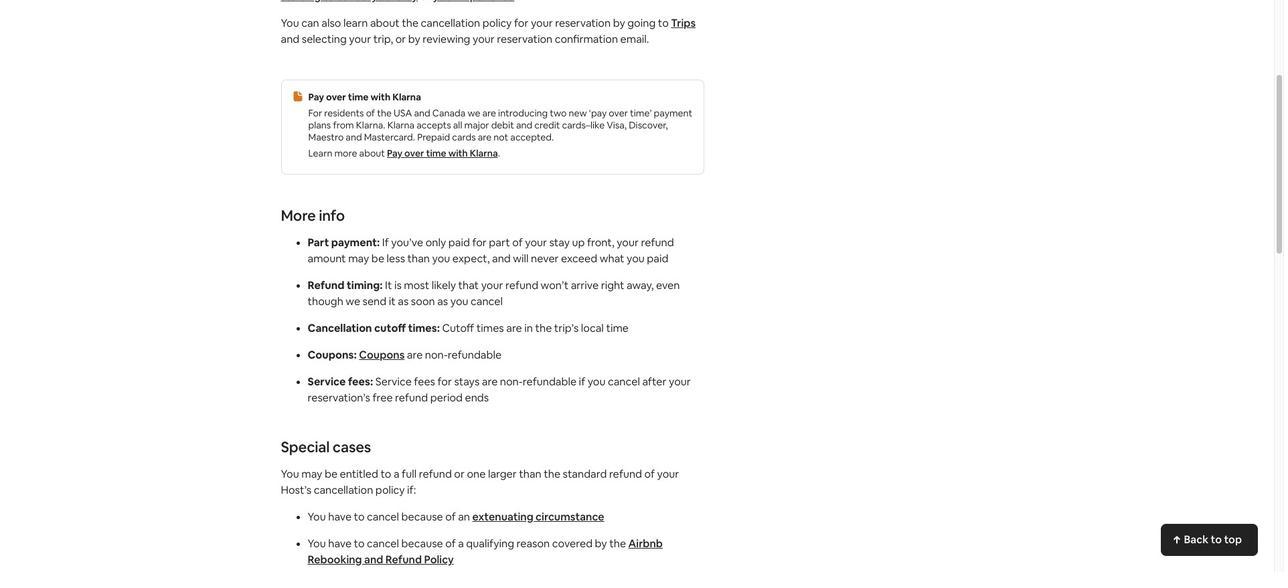 Task type: locate. For each thing, give the bounding box(es) containing it.
for
[[308, 107, 322, 119]]

1 because from the top
[[401, 510, 443, 524]]

than down you've at the top left
[[408, 252, 430, 266]]

we right all
[[468, 107, 480, 119]]

the left usa
[[377, 107, 392, 119]]

your inside service fees for stays are non-refundable if you cancel after your reservation's free refund period ends
[[669, 375, 691, 389]]

1 horizontal spatial than
[[519, 467, 542, 481]]

exceed
[[561, 252, 597, 266]]

0 horizontal spatial a
[[394, 467, 400, 481]]

can
[[302, 16, 319, 30]]

to down entitled
[[354, 510, 365, 524]]

the inside pay over time with klarna for residents of the usa and canada we are introducing two new 'pay over time' payment plans from klarna. klarna accepts all major debit and credit cards–like visa, discover, maestro and mastercard. prepaid cards are not accepted. learn more about pay over time with klarna .
[[377, 107, 392, 119]]

refund right full
[[419, 467, 452, 481]]

refundable down cancellation cutoff times: cutoff times are in the trip's local time
[[448, 348, 502, 362]]

about down "mastercard."
[[359, 147, 385, 159]]

paid
[[449, 236, 470, 250], [647, 252, 669, 266]]

all
[[453, 119, 462, 131]]

as down likely at left
[[437, 295, 448, 309]]

1 horizontal spatial refund
[[386, 553, 422, 567]]

part
[[489, 236, 510, 250]]

you have to cancel because of a qualifying reason covered by the
[[308, 537, 629, 551]]

0 horizontal spatial over
[[326, 91, 346, 103]]

1 vertical spatial be
[[325, 467, 338, 481]]

are
[[482, 107, 496, 119], [478, 131, 492, 143], [506, 321, 522, 336], [407, 348, 423, 362], [482, 375, 498, 389]]

because up policy
[[401, 537, 443, 551]]

paid up even
[[647, 252, 669, 266]]

2 because from the top
[[401, 537, 443, 551]]

may down payment:
[[348, 252, 369, 266]]

be inside you may be entitled to a full refund or one larger than the standard refund of your host's cancellation policy if:
[[325, 467, 338, 481]]

is
[[394, 279, 402, 293]]

refund inside service fees for stays are non-refundable if you cancel after your reservation's free refund period ends
[[395, 391, 428, 405]]

of inside you may be entitled to a full refund or one larger than the standard refund of your host's cancellation policy if:
[[645, 467, 655, 481]]

not
[[494, 131, 508, 143]]

refundable left if
[[523, 375, 577, 389]]

and
[[281, 32, 300, 46], [414, 107, 430, 119], [516, 119, 533, 131], [346, 131, 362, 143], [492, 252, 511, 266], [364, 553, 383, 567]]

cancel inside it is most likely that your refund won't arrive right away, even though we send it as soon as you cancel
[[471, 295, 503, 309]]

1 vertical spatial refund
[[386, 553, 422, 567]]

ends
[[465, 391, 489, 405]]

non- inside service fees for stays are non-refundable if you cancel after your reservation's free refund period ends
[[500, 375, 523, 389]]

of up policy
[[445, 537, 456, 551]]

refund up even
[[641, 236, 674, 250]]

extenuating
[[472, 510, 534, 524]]

and inside if you've only paid for part of your stay up front, your refund amount may be less than you expect, and will never exceed what you paid
[[492, 252, 511, 266]]

0 horizontal spatial as
[[398, 295, 409, 309]]

policy
[[424, 553, 454, 567]]

1 vertical spatial or
[[454, 467, 465, 481]]

it
[[389, 295, 396, 309]]

0 vertical spatial by
[[613, 16, 625, 30]]

are up ends
[[482, 375, 498, 389]]

airbnb rebooking and refund policy link
[[308, 537, 663, 567]]

1 vertical spatial may
[[302, 467, 322, 481]]

0 horizontal spatial with
[[371, 91, 391, 103]]

1 horizontal spatial over
[[405, 147, 424, 159]]

0 horizontal spatial or
[[396, 32, 406, 46]]

service for fees
[[375, 375, 412, 389]]

0 vertical spatial than
[[408, 252, 430, 266]]

only
[[426, 236, 446, 250]]

0 horizontal spatial service
[[308, 375, 346, 389]]

by right the 'covered' on the left of the page
[[595, 537, 607, 551]]

reservation
[[555, 16, 611, 30], [497, 32, 553, 46]]

0 horizontal spatial paid
[[449, 236, 470, 250]]

1 vertical spatial because
[[401, 537, 443, 551]]

1 horizontal spatial service
[[375, 375, 412, 389]]

a left full
[[394, 467, 400, 481]]

it
[[385, 279, 392, 293]]

you can also learn about the cancellation policy for your reservation by going to trips and selecting your trip, or by reviewing your reservation confirmation email.
[[281, 16, 696, 46]]

covered
[[552, 537, 593, 551]]

you inside you can also learn about the cancellation policy for your reservation by going to trips and selecting your trip, or by reviewing your reservation confirmation email.
[[281, 16, 299, 30]]

email.
[[620, 32, 649, 46]]

you right if
[[588, 375, 606, 389]]

may up host's at left bottom
[[302, 467, 322, 481]]

1 horizontal spatial reservation
[[555, 16, 611, 30]]

1 vertical spatial than
[[519, 467, 542, 481]]

1 horizontal spatial or
[[454, 467, 465, 481]]

fees:
[[348, 375, 373, 389]]

1 vertical spatial policy
[[376, 484, 405, 498]]

even
[[656, 279, 680, 293]]

1 vertical spatial over
[[609, 107, 628, 119]]

airbnb
[[629, 537, 663, 551]]

1 horizontal spatial cancellation
[[421, 16, 480, 30]]

rebooking
[[308, 553, 362, 567]]

of right residents
[[366, 107, 375, 119]]

cancellation cutoff times: cutoff times are in the trip's local time
[[308, 321, 629, 336]]

1 vertical spatial time
[[426, 147, 446, 159]]

as
[[398, 295, 409, 309], [437, 295, 448, 309]]

have for you have to cancel because of a qualifying reason covered by the
[[328, 537, 352, 551]]

1 vertical spatial pay
[[387, 147, 403, 159]]

0 vertical spatial have
[[328, 510, 352, 524]]

0 vertical spatial over
[[326, 91, 346, 103]]

you up the rebooking
[[308, 537, 326, 551]]

pay over time with klarna for residents of the usa and canada we are introducing two new 'pay over time' payment plans from klarna. klarna accepts all major debit and credit cards–like visa, discover, maestro and mastercard. prepaid cards are not accepted. learn more about pay over time with klarna .
[[308, 91, 693, 159]]

0 horizontal spatial policy
[[376, 484, 405, 498]]

with up klarna.
[[371, 91, 391, 103]]

or left the one
[[454, 467, 465, 481]]

reservation left 'confirmation'
[[497, 32, 553, 46]]

of
[[366, 107, 375, 119], [512, 236, 523, 250], [645, 467, 655, 481], [445, 510, 456, 524], [445, 537, 456, 551]]

2 horizontal spatial time
[[606, 321, 629, 336]]

about inside you can also learn about the cancellation policy for your reservation by going to trips and selecting your trip, or by reviewing your reservation confirmation email.
[[370, 16, 400, 30]]

and right the rebooking
[[364, 553, 383, 567]]

1 horizontal spatial non-
[[500, 375, 523, 389]]

cancellation
[[421, 16, 480, 30], [314, 484, 373, 498]]

0 horizontal spatial may
[[302, 467, 322, 481]]

over right 'pay
[[609, 107, 628, 119]]

though
[[308, 295, 343, 309]]

1 horizontal spatial time
[[426, 147, 446, 159]]

1 vertical spatial about
[[359, 147, 385, 159]]

the right learn
[[402, 16, 419, 30]]

2 vertical spatial time
[[606, 321, 629, 336]]

over up residents
[[326, 91, 346, 103]]

0 vertical spatial non-
[[425, 348, 448, 362]]

service inside service fees for stays are non-refundable if you cancel after your reservation's free refund period ends
[[375, 375, 412, 389]]

because down if:
[[401, 510, 443, 524]]

be down if
[[372, 252, 384, 266]]

you for you may be entitled to a full refund or one larger than the standard refund of your host's cancellation policy if:
[[281, 467, 299, 481]]

of up will
[[512, 236, 523, 250]]

we down refund timing:
[[346, 295, 360, 309]]

or inside you can also learn about the cancellation policy for your reservation by going to trips and selecting your trip, or by reviewing your reservation confirmation email.
[[396, 32, 406, 46]]

trips link
[[671, 16, 696, 30]]

be inside if you've only paid for part of your stay up front, your refund amount may be less than you expect, and will never exceed what you paid
[[372, 252, 384, 266]]

right
[[601, 279, 624, 293]]

we inside pay over time with klarna for residents of the usa and canada we are introducing two new 'pay over time' payment plans from klarna. klarna accepts all major debit and credit cards–like visa, discover, maestro and mastercard. prepaid cards are not accepted. learn more about pay over time with klarna .
[[468, 107, 480, 119]]

are down "times:"
[[407, 348, 423, 362]]

1 horizontal spatial refundable
[[523, 375, 577, 389]]

over down prepaid
[[405, 147, 424, 159]]

to inside you can also learn about the cancellation policy for your reservation by going to trips and selecting your trip, or by reviewing your reservation confirmation email.
[[658, 16, 669, 30]]

time up residents
[[348, 91, 369, 103]]

2 have from the top
[[328, 537, 352, 551]]

back to top button
[[1162, 524, 1258, 556]]

with
[[371, 91, 391, 103], [448, 147, 468, 159]]

have for you have to cancel because of an extenuating circumstance
[[328, 510, 352, 524]]

to left trips
[[658, 16, 669, 30]]

you down only
[[432, 252, 450, 266]]

reservation's
[[308, 391, 370, 405]]

of left an
[[445, 510, 456, 524]]

cancel inside service fees for stays are non-refundable if you cancel after your reservation's free refund period ends
[[608, 375, 640, 389]]

cancellation down entitled
[[314, 484, 373, 498]]

special cases
[[281, 438, 371, 457]]

you up host's at left bottom
[[281, 467, 299, 481]]

0 vertical spatial about
[[370, 16, 400, 30]]

cancellation up "reviewing"
[[421, 16, 480, 30]]

never
[[531, 252, 559, 266]]

as right it
[[398, 295, 409, 309]]

0 vertical spatial we
[[468, 107, 480, 119]]

or right trip,
[[396, 32, 406, 46]]

non- up fees
[[425, 348, 448, 362]]

0 vertical spatial or
[[396, 32, 406, 46]]

refund up though
[[308, 279, 345, 293]]

and down part
[[492, 252, 511, 266]]

0 horizontal spatial by
[[408, 32, 420, 46]]

than
[[408, 252, 430, 266], [519, 467, 542, 481]]

and left selecting
[[281, 32, 300, 46]]

or
[[396, 32, 406, 46], [454, 467, 465, 481]]

to left the top
[[1211, 533, 1222, 547]]

1 horizontal spatial be
[[372, 252, 384, 266]]

stay
[[549, 236, 570, 250]]

pay down "mastercard."
[[387, 147, 403, 159]]

most
[[404, 279, 429, 293]]

1 vertical spatial a
[[458, 537, 464, 551]]

a down an
[[458, 537, 464, 551]]

0 horizontal spatial cancellation
[[314, 484, 373, 498]]

the left airbnb
[[610, 537, 626, 551]]

paid up expect,
[[449, 236, 470, 250]]

refund down will
[[506, 279, 538, 293]]

are left in
[[506, 321, 522, 336]]

expect,
[[453, 252, 490, 266]]

service up the reservation's
[[308, 375, 346, 389]]

0 vertical spatial be
[[372, 252, 384, 266]]

to inside you may be entitled to a full refund or one larger than the standard refund of your host's cancellation policy if:
[[381, 467, 391, 481]]

about
[[370, 16, 400, 30], [359, 147, 385, 159]]

policy
[[483, 16, 512, 30], [376, 484, 405, 498]]

klarna up usa
[[393, 91, 421, 103]]

2 vertical spatial for
[[438, 375, 452, 389]]

0 horizontal spatial we
[[346, 295, 360, 309]]

0 vertical spatial policy
[[483, 16, 512, 30]]

you
[[281, 16, 299, 30], [281, 467, 299, 481], [308, 510, 326, 524], [308, 537, 326, 551]]

about up trip,
[[370, 16, 400, 30]]

be down 'special cases'
[[325, 467, 338, 481]]

service
[[308, 375, 346, 389], [375, 375, 412, 389]]

1 as from the left
[[398, 295, 409, 309]]

may inside you may be entitled to a full refund or one larger than the standard refund of your host's cancellation policy if:
[[302, 467, 322, 481]]

2 vertical spatial by
[[595, 537, 607, 551]]

0 vertical spatial a
[[394, 467, 400, 481]]

arrive
[[571, 279, 599, 293]]

1 horizontal spatial policy
[[483, 16, 512, 30]]

0 vertical spatial refundable
[[448, 348, 502, 362]]

qualifying
[[466, 537, 514, 551]]

0 horizontal spatial for
[[438, 375, 452, 389]]

new
[[569, 107, 587, 119]]

you inside you may be entitled to a full refund or one larger than the standard refund of your host's cancellation policy if:
[[281, 467, 299, 481]]

1 horizontal spatial paid
[[647, 252, 669, 266]]

with down the cards
[[448, 147, 468, 159]]

1 horizontal spatial we
[[468, 107, 480, 119]]

to left full
[[381, 467, 391, 481]]

than right larger
[[519, 467, 542, 481]]

1 horizontal spatial may
[[348, 252, 369, 266]]

because
[[401, 510, 443, 524], [401, 537, 443, 551]]

than inside you may be entitled to a full refund or one larger than the standard refund of your host's cancellation policy if:
[[519, 467, 542, 481]]

pay up for
[[308, 91, 324, 103]]

0 horizontal spatial than
[[408, 252, 430, 266]]

you left 'can'
[[281, 16, 299, 30]]

of inside pay over time with klarna for residents of the usa and canada we are introducing two new 'pay over time' payment plans from klarna. klarna accepts all major debit and credit cards–like visa, discover, maestro and mastercard. prepaid cards are not accepted. learn more about pay over time with klarna .
[[366, 107, 375, 119]]

reservation up 'confirmation'
[[555, 16, 611, 30]]

2 horizontal spatial for
[[514, 16, 529, 30]]

0 horizontal spatial reservation
[[497, 32, 553, 46]]

you for you can also learn about the cancellation policy for your reservation by going to trips and selecting your trip, or by reviewing your reservation confirmation email.
[[281, 16, 299, 30]]

front,
[[587, 236, 615, 250]]

time down prepaid
[[426, 147, 446, 159]]

by right trip,
[[408, 32, 420, 46]]

1 horizontal spatial as
[[437, 295, 448, 309]]

1 vertical spatial refundable
[[523, 375, 577, 389]]

0 vertical spatial because
[[401, 510, 443, 524]]

1 service from the left
[[308, 375, 346, 389]]

1 vertical spatial paid
[[647, 252, 669, 266]]

2 horizontal spatial by
[[613, 16, 625, 30]]

1 vertical spatial we
[[346, 295, 360, 309]]

coupons:
[[308, 348, 357, 362]]

by up the email.
[[613, 16, 625, 30]]

service up free
[[375, 375, 412, 389]]

non- right stays at bottom left
[[500, 375, 523, 389]]

klarna right klarna.
[[387, 119, 415, 131]]

0 vertical spatial refund
[[308, 279, 345, 293]]

your
[[531, 16, 553, 30], [349, 32, 371, 46], [473, 32, 495, 46], [525, 236, 547, 250], [617, 236, 639, 250], [481, 279, 503, 293], [669, 375, 691, 389], [657, 467, 679, 481]]

1 have from the top
[[328, 510, 352, 524]]

1 vertical spatial with
[[448, 147, 468, 159]]

have
[[328, 510, 352, 524], [328, 537, 352, 551]]

if
[[382, 236, 389, 250]]

0 horizontal spatial be
[[325, 467, 338, 481]]

service fees for stays are non-refundable if you cancel after your reservation's free refund period ends
[[308, 375, 691, 405]]

0 vertical spatial for
[[514, 16, 529, 30]]

0 vertical spatial cancellation
[[421, 16, 480, 30]]

2 horizontal spatial over
[[609, 107, 628, 119]]

your inside you may be entitled to a full refund or one larger than the standard refund of your host's cancellation policy if:
[[657, 467, 679, 481]]

the right in
[[535, 321, 552, 336]]

0 horizontal spatial non-
[[425, 348, 448, 362]]

for inside you can also learn about the cancellation policy for your reservation by going to trips and selecting your trip, or by reviewing your reservation confirmation email.
[[514, 16, 529, 30]]

klarna down not in the left top of the page
[[470, 147, 498, 159]]

more info
[[281, 206, 345, 225]]

2 service from the left
[[375, 375, 412, 389]]

1 vertical spatial have
[[328, 537, 352, 551]]

1 vertical spatial by
[[408, 32, 420, 46]]

maestro
[[308, 131, 344, 143]]

special
[[281, 438, 330, 457]]

trip's
[[554, 321, 579, 336]]

refund down fees
[[395, 391, 428, 405]]

the inside you can also learn about the cancellation policy for your reservation by going to trips and selecting your trip, or by reviewing your reservation confirmation email.
[[402, 16, 419, 30]]

cards
[[452, 131, 476, 143]]

1 vertical spatial for
[[472, 236, 487, 250]]

you inside it is most likely that your refund won't arrive right away, even though we send it as soon as you cancel
[[450, 295, 468, 309]]

1 horizontal spatial a
[[458, 537, 464, 551]]

in
[[525, 321, 533, 336]]

0 vertical spatial pay
[[308, 91, 324, 103]]

1 vertical spatial non-
[[500, 375, 523, 389]]

'pay
[[589, 107, 607, 119]]

time right "local" on the bottom of the page
[[606, 321, 629, 336]]

of right standard
[[645, 467, 655, 481]]

won't
[[541, 279, 569, 293]]

you down that
[[450, 295, 468, 309]]

refund inside if you've only paid for part of your stay up front, your refund amount may be less than you expect, and will never exceed what you paid
[[641, 236, 674, 250]]

payment:
[[331, 236, 380, 250]]

0 vertical spatial klarna
[[393, 91, 421, 103]]

0 horizontal spatial time
[[348, 91, 369, 103]]

non-
[[425, 348, 448, 362], [500, 375, 523, 389]]

refund left policy
[[386, 553, 422, 567]]

0 vertical spatial may
[[348, 252, 369, 266]]

the left standard
[[544, 467, 561, 481]]

1 horizontal spatial for
[[472, 236, 487, 250]]

you down host's at left bottom
[[308, 510, 326, 524]]

because for a
[[401, 537, 443, 551]]

1 vertical spatial cancellation
[[314, 484, 373, 498]]



Task type: describe. For each thing, give the bounding box(es) containing it.
confirmation
[[555, 32, 618, 46]]

standard
[[563, 467, 607, 481]]

to inside button
[[1211, 533, 1222, 547]]

airbnb rebooking and refund policy
[[308, 537, 663, 567]]

service for fees:
[[308, 375, 346, 389]]

to up the rebooking
[[354, 537, 365, 551]]

free
[[373, 391, 393, 405]]

after
[[642, 375, 667, 389]]

a inside you may be entitled to a full refund or one larger than the standard refund of your host's cancellation policy if:
[[394, 467, 400, 481]]

that
[[458, 279, 479, 293]]

local
[[581, 321, 604, 336]]

refund right standard
[[609, 467, 642, 481]]

and up more
[[346, 131, 362, 143]]

0 vertical spatial time
[[348, 91, 369, 103]]

period
[[430, 391, 463, 405]]

send
[[363, 295, 387, 309]]

0 vertical spatial paid
[[449, 236, 470, 250]]

you for you have to cancel because of an extenuating circumstance
[[308, 510, 326, 524]]

we inside it is most likely that your refund won't arrive right away, even though we send it as soon as you cancel
[[346, 295, 360, 309]]

or inside you may be entitled to a full refund or one larger than the standard refund of your host's cancellation policy if:
[[454, 467, 465, 481]]

what
[[600, 252, 624, 266]]

.
[[498, 147, 500, 159]]

discover,
[[629, 119, 668, 131]]

prepaid
[[417, 131, 450, 143]]

2 vertical spatial klarna
[[470, 147, 498, 159]]

refund inside airbnb rebooking and refund policy
[[386, 553, 422, 567]]

less
[[387, 252, 405, 266]]

than inside if you've only paid for part of your stay up front, your refund amount may be less than you expect, and will never exceed what you paid
[[408, 252, 430, 266]]

klarna.
[[356, 119, 385, 131]]

it is most likely that your refund won't arrive right away, even though we send it as soon as you cancel
[[308, 279, 680, 309]]

trip,
[[373, 32, 393, 46]]

and inside you can also learn about the cancellation policy for your reservation by going to trips and selecting your trip, or by reviewing your reservation confirmation email.
[[281, 32, 300, 46]]

you for you have to cancel because of a qualifying reason covered by the
[[308, 537, 326, 551]]

if:
[[407, 484, 416, 498]]

circumstance
[[536, 510, 604, 524]]

you right what
[[627, 252, 645, 266]]

stays
[[454, 375, 480, 389]]

if
[[579, 375, 585, 389]]

0 vertical spatial reservation
[[555, 16, 611, 30]]

credit
[[535, 119, 560, 131]]

will
[[513, 252, 529, 266]]

you have to cancel because of an extenuating circumstance
[[308, 510, 604, 524]]

full
[[402, 467, 417, 481]]

refundable inside service fees for stays are non-refundable if you cancel after your reservation's free refund period ends
[[523, 375, 577, 389]]

times:
[[408, 321, 440, 336]]

debit
[[491, 119, 514, 131]]

from
[[333, 119, 354, 131]]

service fees:
[[308, 375, 373, 389]]

cases
[[333, 438, 371, 457]]

policy inside you can also learn about the cancellation policy for your reservation by going to trips and selecting your trip, or by reviewing your reservation confirmation email.
[[483, 16, 512, 30]]

part
[[308, 236, 329, 250]]

1 horizontal spatial by
[[595, 537, 607, 551]]

cancellation inside you can also learn about the cancellation policy for your reservation by going to trips and selecting your trip, or by reviewing your reservation confirmation email.
[[421, 16, 480, 30]]

learn
[[343, 16, 368, 30]]

and inside airbnb rebooking and refund policy
[[364, 553, 383, 567]]

reason
[[517, 537, 550, 551]]

the inside you may be entitled to a full refund or one larger than the standard refund of your host's cancellation policy if:
[[544, 467, 561, 481]]

for inside service fees for stays are non-refundable if you cancel after your reservation's free refund period ends
[[438, 375, 452, 389]]

2 vertical spatial over
[[405, 147, 424, 159]]

and right debit
[[516, 119, 533, 131]]

extenuating circumstance link
[[472, 510, 604, 524]]

times
[[477, 321, 504, 336]]

1 vertical spatial klarna
[[387, 119, 415, 131]]

of inside if you've only paid for part of your stay up front, your refund amount may be less than you expect, and will never exceed what you paid
[[512, 236, 523, 250]]

reviewing
[[423, 32, 470, 46]]

time'
[[630, 107, 652, 119]]

you inside service fees for stays are non-refundable if you cancel after your reservation's free refund period ends
[[588, 375, 606, 389]]

and right usa
[[414, 107, 430, 119]]

0 vertical spatial with
[[371, 91, 391, 103]]

larger
[[488, 467, 517, 481]]

one
[[467, 467, 486, 481]]

info
[[319, 206, 345, 225]]

plans
[[308, 119, 331, 131]]

part payment:
[[308, 236, 380, 250]]

fees
[[414, 375, 435, 389]]

cancellation inside you may be entitled to a full refund or one larger than the standard refund of your host's cancellation policy if:
[[314, 484, 373, 498]]

selecting
[[302, 32, 347, 46]]

an
[[458, 510, 470, 524]]

coupons link
[[359, 348, 405, 362]]

1 vertical spatial reservation
[[497, 32, 553, 46]]

accepted.
[[510, 131, 554, 143]]

1 horizontal spatial with
[[448, 147, 468, 159]]

more
[[334, 147, 357, 159]]

amount
[[308, 252, 346, 266]]

cancellation
[[308, 321, 372, 336]]

because for an
[[401, 510, 443, 524]]

may inside if you've only paid for part of your stay up front, your refund amount may be less than you expect, and will never exceed what you paid
[[348, 252, 369, 266]]

you've
[[391, 236, 423, 250]]

away,
[[627, 279, 654, 293]]

are left not in the left top of the page
[[478, 131, 492, 143]]

host's
[[281, 484, 312, 498]]

learn
[[308, 147, 332, 159]]

mastercard.
[[364, 131, 415, 143]]

2 as from the left
[[437, 295, 448, 309]]

cards–like
[[562, 119, 605, 131]]

major
[[464, 119, 489, 131]]

top
[[1224, 533, 1242, 547]]

introducing
[[498, 107, 548, 119]]

you may be entitled to a full refund or one larger than the standard refund of your host's cancellation policy if:
[[281, 467, 679, 498]]

are up not in the left top of the page
[[482, 107, 496, 119]]

are inside service fees for stays are non-refundable if you cancel after your reservation's free refund period ends
[[482, 375, 498, 389]]

0 horizontal spatial refundable
[[448, 348, 502, 362]]

visa,
[[607, 119, 627, 131]]

payment
[[654, 107, 693, 119]]

cutoff
[[374, 321, 406, 336]]

trips
[[671, 16, 696, 30]]

canada
[[432, 107, 466, 119]]

residents
[[324, 107, 364, 119]]

pay over time with klarna link
[[387, 147, 498, 159]]

1 horizontal spatial pay
[[387, 147, 403, 159]]

likely
[[432, 279, 456, 293]]

0 horizontal spatial pay
[[308, 91, 324, 103]]

your inside it is most likely that your refund won't arrive right away, even though we send it as soon as you cancel
[[481, 279, 503, 293]]

for inside if you've only paid for part of your stay up front, your refund amount may be less than you expect, and will never exceed what you paid
[[472, 236, 487, 250]]

more
[[281, 206, 316, 225]]

back
[[1184, 533, 1209, 547]]

coupons
[[359, 348, 405, 362]]

entitled
[[340, 467, 378, 481]]

policy inside you may be entitled to a full refund or one larger than the standard refund of your host's cancellation policy if:
[[376, 484, 405, 498]]

refund inside it is most likely that your refund won't arrive right away, even though we send it as soon as you cancel
[[506, 279, 538, 293]]

up
[[572, 236, 585, 250]]

about inside pay over time with klarna for residents of the usa and canada we are introducing two new 'pay over time' payment plans from klarna. klarna accepts all major debit and credit cards–like visa, discover, maestro and mastercard. prepaid cards are not accepted. learn more about pay over time with klarna .
[[359, 147, 385, 159]]

0 horizontal spatial refund
[[308, 279, 345, 293]]



Task type: vqa. For each thing, say whether or not it's contained in the screenshot.
fees
yes



